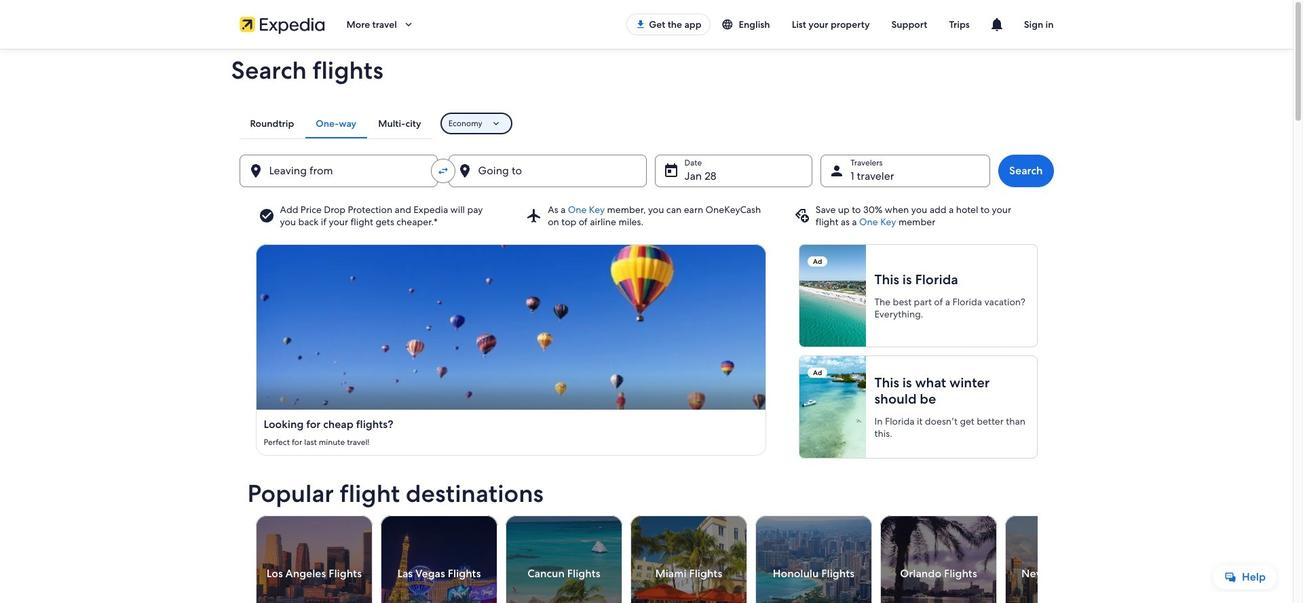 Task type: locate. For each thing, give the bounding box(es) containing it.
small image
[[721, 18, 739, 31]]

more travel image
[[402, 18, 415, 31]]

main content
[[0, 49, 1293, 604]]

popular flight destinations region
[[239, 481, 1122, 604]]

honolulu flights image
[[755, 516, 872, 604]]

new york flights image
[[1005, 516, 1122, 604]]

swap origin and destination values image
[[437, 165, 449, 177]]

tab list
[[239, 109, 432, 138]]

orlando flights image
[[880, 516, 997, 604]]



Task type: vqa. For each thing, say whether or not it's contained in the screenshot.
Communication Center icon
yes



Task type: describe. For each thing, give the bounding box(es) containing it.
miami flights image
[[630, 516, 747, 604]]

los angeles flights image
[[256, 516, 372, 604]]

previous image
[[247, 566, 264, 582]]

communication center icon image
[[989, 16, 1005, 33]]

las vegas flights image
[[380, 516, 497, 604]]

cheap flight in usa image
[[256, 244, 766, 410]]

cancun flights image
[[505, 516, 622, 604]]

expedia logo image
[[239, 15, 325, 34]]

next image
[[1030, 566, 1046, 582]]

download the app button image
[[636, 19, 646, 30]]



